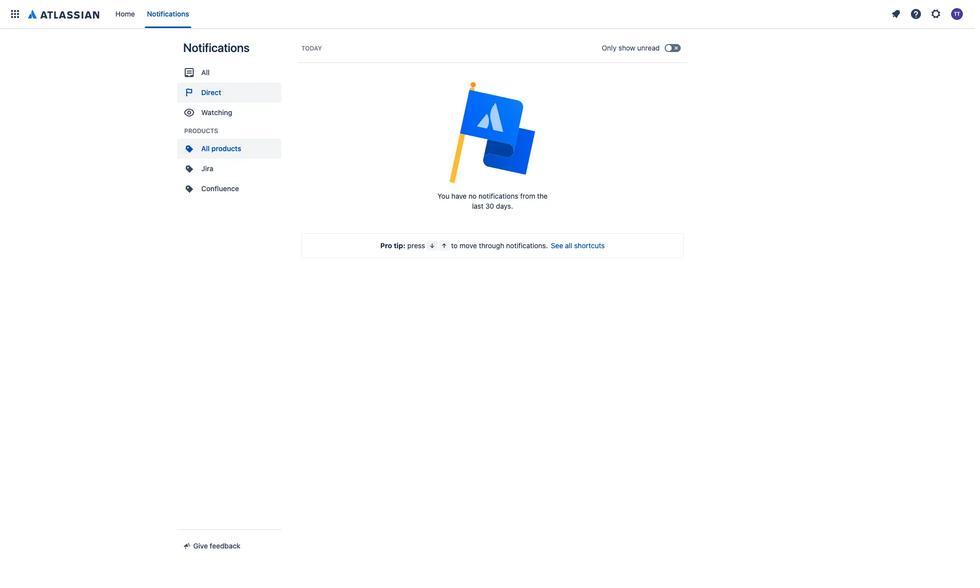 Task type: locate. For each thing, give the bounding box(es) containing it.
shortcuts
[[575, 242, 605, 250]]

all right any icon
[[201, 68, 210, 77]]

pro
[[381, 242, 392, 250]]

all for all products
[[201, 145, 210, 153]]

product image left jira
[[183, 163, 195, 175]]

watching
[[201, 108, 233, 117]]

product image inside button
[[183, 143, 195, 155]]

notifications
[[479, 192, 519, 200]]

product image
[[183, 143, 195, 155], [183, 163, 195, 175]]

0 vertical spatial product image
[[183, 143, 195, 155]]

home element
[[6, 0, 888, 28]]

all for all
[[201, 68, 210, 77]]

atlassian image
[[28, 8, 99, 20], [28, 8, 99, 20]]

give feedback
[[193, 542, 241, 551]]

pro tip: press
[[381, 242, 426, 250]]

notifications up the all button
[[183, 41, 250, 55]]

see all shortcuts
[[551, 242, 605, 250]]

1 all from the top
[[201, 68, 210, 77]]

no
[[469, 192, 477, 200]]

help icon image
[[911, 8, 923, 20]]

0 vertical spatial all
[[201, 68, 210, 77]]

product image inside the jira "button"
[[183, 163, 195, 175]]

give feedback button
[[177, 539, 247, 555]]

all
[[201, 68, 210, 77], [201, 145, 210, 153]]

any image
[[183, 67, 195, 79]]

product image
[[183, 183, 195, 195]]

product image down products at the top of page
[[183, 143, 195, 155]]

give
[[193, 542, 208, 551]]

to move through notifications.
[[452, 242, 548, 250]]

notifications right the home
[[147, 10, 189, 18]]

show
[[619, 44, 636, 52]]

product image for jira
[[183, 163, 195, 175]]

feedback
[[210, 542, 241, 551]]

watching image
[[183, 107, 195, 119]]

banner
[[0, 0, 976, 28]]

all inside button
[[201, 68, 210, 77]]

1 product image from the top
[[183, 143, 195, 155]]

1 vertical spatial all
[[201, 145, 210, 153]]

the
[[538, 192, 548, 200]]

1 vertical spatial product image
[[183, 163, 195, 175]]

notifications inside button
[[147, 10, 189, 18]]

1 vertical spatial notifications
[[183, 41, 250, 55]]

all down products at the top of page
[[201, 145, 210, 153]]

all inside button
[[201, 145, 210, 153]]

2 all from the top
[[201, 145, 210, 153]]

all products
[[201, 145, 241, 153]]

arrow down image
[[429, 242, 437, 250]]

notifications
[[147, 10, 189, 18], [183, 41, 250, 55]]

0 vertical spatial notifications
[[147, 10, 189, 18]]

products
[[212, 145, 241, 153]]

notifications image
[[891, 8, 903, 20]]

2 product image from the top
[[183, 163, 195, 175]]

30
[[486, 202, 495, 210]]

feedback image
[[183, 543, 191, 551]]

days.
[[496, 202, 514, 210]]

see
[[551, 242, 564, 250]]

product image for all products
[[183, 143, 195, 155]]

confluence button
[[177, 179, 282, 199]]



Task type: vqa. For each thing, say whether or not it's contained in the screenshot.
unread
yes



Task type: describe. For each thing, give the bounding box(es) containing it.
all button
[[177, 63, 282, 83]]

today
[[302, 45, 322, 52]]

home
[[115, 10, 135, 18]]

direct image
[[183, 87, 195, 99]]

see all shortcuts button
[[551, 241, 605, 251]]

last
[[472, 202, 484, 210]]

appswitcher icon image
[[9, 8, 21, 20]]

arrow up image
[[441, 242, 449, 250]]

you have no notifications from the last 30 days.
[[438, 192, 548, 210]]

only
[[602, 44, 617, 52]]

notifications.
[[507, 242, 548, 250]]

all
[[566, 242, 573, 250]]

banner containing home
[[0, 0, 976, 28]]

have
[[452, 192, 467, 200]]

tip:
[[394, 242, 406, 250]]

jira
[[201, 165, 214, 173]]

through
[[479, 242, 505, 250]]

you
[[438, 192, 450, 200]]

from
[[521, 192, 536, 200]]

watching button
[[177, 103, 282, 123]]

products
[[184, 127, 218, 134]]

to
[[452, 242, 458, 250]]

unread
[[638, 44, 660, 52]]

notifications button
[[143, 6, 193, 22]]

direct
[[201, 88, 221, 97]]

move
[[460, 242, 477, 250]]

press
[[408, 242, 426, 250]]

jira button
[[177, 159, 282, 179]]

home button
[[111, 6, 139, 22]]

confluence
[[201, 185, 239, 193]]

settings icon image
[[931, 8, 943, 20]]

all products button
[[177, 139, 282, 159]]

only show unread
[[602, 44, 660, 52]]

direct button
[[177, 83, 282, 103]]



